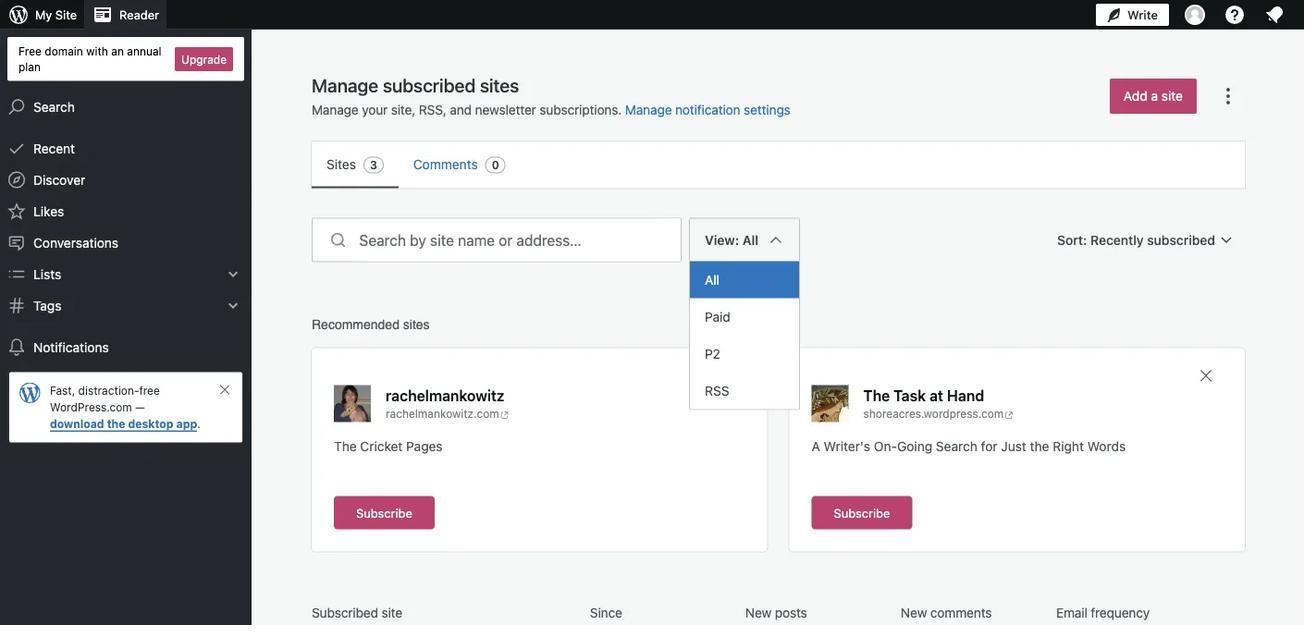 Task type: vqa. For each thing, say whether or not it's contained in the screenshot.
row
yes



Task type: locate. For each thing, give the bounding box(es) containing it.
keyboard_arrow_down image for tags
[[224, 297, 242, 315]]

the right just
[[1030, 439, 1050, 454]]

all
[[743, 232, 759, 247], [705, 272, 720, 287]]

0 horizontal spatial all
[[705, 272, 720, 287]]

1 horizontal spatial the
[[864, 387, 890, 404]]

1 vertical spatial the
[[1030, 439, 1050, 454]]

going
[[897, 439, 933, 454]]

0 horizontal spatial the
[[107, 418, 125, 431]]

sort: recently subscribed button
[[1050, 223, 1245, 257]]

site
[[55, 8, 77, 22]]

search up recent
[[33, 99, 75, 114]]

1 horizontal spatial all
[[743, 232, 759, 247]]

view: all list box
[[689, 261, 800, 410]]

.
[[197, 418, 201, 431]]

1 keyboard_arrow_down image from the top
[[224, 265, 242, 284]]

menu
[[312, 142, 1245, 188]]

tags link
[[0, 290, 252, 322]]

row containing subscribed site
[[312, 604, 1245, 625]]

recommended
[[312, 317, 400, 332]]

subscribe down the cricket
[[356, 506, 412, 520]]

reader
[[119, 8, 159, 22]]

subscribe button down writer's
[[812, 496, 913, 530]]

1 horizontal spatial new
[[901, 605, 927, 620]]

sites
[[327, 157, 356, 172]]

2 subscribe button from the left
[[812, 496, 913, 530]]

new posts
[[746, 605, 807, 620]]

1 vertical spatial site
[[382, 605, 402, 620]]

paid link
[[690, 298, 799, 335]]

site inside button
[[1162, 88, 1183, 104]]

subscribe
[[356, 506, 412, 520], [834, 506, 890, 520]]

rss,
[[419, 102, 447, 117]]

add
[[1124, 88, 1148, 104]]

2 new from the left
[[901, 605, 927, 620]]

recent link
[[0, 133, 252, 164]]

the inside manage subscribed sites main content
[[1030, 439, 1050, 454]]

0 horizontal spatial search
[[33, 99, 75, 114]]

since column header
[[590, 604, 738, 622]]

search inside manage subscribed sites main content
[[936, 439, 978, 454]]

1 new from the left
[[746, 605, 772, 620]]

new left posts
[[746, 605, 772, 620]]

my
[[35, 8, 52, 22]]

new left "comments"
[[901, 605, 927, 620]]

manage notification settings link
[[625, 102, 791, 117]]

new comments column header
[[901, 604, 1049, 622]]

0 vertical spatial the
[[864, 387, 890, 404]]

plan
[[19, 60, 41, 73]]

your
[[362, 102, 388, 117]]

notifications
[[33, 340, 109, 355]]

0 vertical spatial keyboard_arrow_down image
[[224, 265, 242, 284]]

my site
[[35, 8, 77, 22]]

new inside column header
[[746, 605, 772, 620]]

1 horizontal spatial search
[[936, 439, 978, 454]]

free
[[19, 44, 42, 57]]

None search field
[[312, 218, 682, 262]]

discover
[[33, 172, 85, 187]]

lists
[[33, 267, 61, 282]]

subscriptions.
[[540, 102, 622, 117]]

search left for
[[936, 439, 978, 454]]

0 vertical spatial the
[[107, 418, 125, 431]]

p2
[[705, 346, 721, 361]]

0 horizontal spatial subscribe
[[356, 506, 412, 520]]

1 vertical spatial keyboard_arrow_down image
[[224, 297, 242, 315]]

sites
[[403, 317, 430, 332]]

recommended sites
[[312, 317, 430, 332]]

the for the cricket pages
[[334, 439, 357, 454]]

discover link
[[0, 164, 252, 196]]

subscribe for the task at hand
[[834, 506, 890, 520]]

likes link
[[0, 196, 252, 227]]

1 vertical spatial the
[[334, 439, 357, 454]]

site inside column header
[[382, 605, 402, 620]]

writer's
[[824, 439, 871, 454]]

0 horizontal spatial new
[[746, 605, 772, 620]]

the left task
[[864, 387, 890, 404]]

1 vertical spatial all
[[705, 272, 720, 287]]

the left the cricket
[[334, 439, 357, 454]]

1 horizontal spatial subscribe
[[834, 506, 890, 520]]

0 horizontal spatial site
[[382, 605, 402, 620]]

1 horizontal spatial site
[[1162, 88, 1183, 104]]

row
[[312, 604, 1245, 625]]

more image
[[1218, 85, 1240, 107]]

2 keyboard_arrow_down image from the top
[[224, 297, 242, 315]]

subscribe button for the task at hand
[[812, 496, 913, 530]]

right
[[1053, 439, 1084, 454]]

subscribed sites
[[383, 74, 519, 96]]

the
[[107, 418, 125, 431], [1030, 439, 1050, 454]]

a writer's on-going search for just the right words
[[812, 439, 1126, 454]]

all up paid
[[705, 272, 720, 287]]

all right view:
[[743, 232, 759, 247]]

0 vertical spatial all
[[743, 232, 759, 247]]

site right a at the top of the page
[[1162, 88, 1183, 104]]

rachelmankowitz.com
[[386, 408, 499, 420]]

add a site
[[1124, 88, 1183, 104]]

fast,
[[50, 384, 75, 397]]

write link
[[1096, 0, 1169, 30]]

the down wordpress.com
[[107, 418, 125, 431]]

search
[[33, 99, 75, 114], [936, 439, 978, 454]]

2 subscribe from the left
[[834, 506, 890, 520]]

1 vertical spatial search
[[936, 439, 978, 454]]

pages
[[406, 439, 443, 454]]

1 horizontal spatial subscribe button
[[812, 496, 913, 530]]

distraction-
[[78, 384, 139, 397]]

1 subscribe from the left
[[356, 506, 412, 520]]

the
[[864, 387, 890, 404], [334, 439, 357, 454]]

tags
[[33, 298, 61, 313]]

search link
[[0, 91, 252, 123]]

site right 'subscribed'
[[382, 605, 402, 620]]

subscribe down writer's
[[834, 506, 890, 520]]

task
[[894, 387, 926, 404]]

1 horizontal spatial the
[[1030, 439, 1050, 454]]

conversations
[[33, 235, 119, 250]]

new inside "column header"
[[901, 605, 927, 620]]

keyboard_arrow_down image inside lists link
[[224, 265, 242, 284]]

download
[[50, 418, 104, 431]]

0 horizontal spatial the
[[334, 439, 357, 454]]

cricket
[[360, 439, 403, 454]]

new
[[746, 605, 772, 620], [901, 605, 927, 620]]

manage
[[312, 74, 379, 96], [312, 102, 359, 117], [625, 102, 672, 117]]

manage subscribed sites main content
[[282, 73, 1275, 625]]

rss
[[705, 383, 730, 398]]

subscribe button down the cricket
[[334, 496, 435, 530]]

posts
[[775, 605, 807, 620]]

0 vertical spatial site
[[1162, 88, 1183, 104]]

the for the task at hand
[[864, 387, 890, 404]]

manage subscribed sites manage your site, rss, and newsletter subscriptions. manage notification settings
[[312, 74, 791, 117]]

keyboard_arrow_down image
[[224, 265, 242, 284], [224, 297, 242, 315]]

1 subscribe button from the left
[[334, 496, 435, 530]]

annual
[[127, 44, 161, 57]]

site,
[[391, 102, 416, 117]]

manage up your
[[312, 74, 379, 96]]

menu containing sites
[[312, 142, 1245, 188]]

since
[[590, 605, 622, 620]]

subscribe button
[[334, 496, 435, 530], [812, 496, 913, 530]]

recently
[[1091, 232, 1144, 247]]

the inside the fast, distraction-free wordpress.com — download the desktop app .
[[107, 418, 125, 431]]

0 horizontal spatial subscribe button
[[334, 496, 435, 530]]

keyboard_arrow_down image inside tags link
[[224, 297, 242, 315]]

subscribed
[[312, 605, 378, 620]]



Task type: describe. For each thing, give the bounding box(es) containing it.
notification settings
[[675, 102, 791, 117]]

email frequency
[[1056, 605, 1150, 620]]

rachelmankowitz
[[386, 387, 505, 404]]

a
[[812, 439, 820, 454]]

p2 link
[[690, 335, 799, 372]]

rachelmankowitz.com link
[[386, 406, 538, 422]]

frequency
[[1091, 605, 1150, 620]]

view: all
[[705, 232, 759, 247]]

dismiss this recommendation image
[[719, 367, 738, 385]]

on-
[[874, 439, 897, 454]]

a
[[1151, 88, 1158, 104]]

—
[[135, 401, 145, 414]]

new for new comments
[[901, 605, 927, 620]]

help image
[[1224, 4, 1246, 26]]

all inside list box
[[705, 272, 720, 287]]

new for new posts
[[746, 605, 772, 620]]

rss link
[[690, 372, 799, 409]]

the task at hand
[[864, 387, 985, 404]]

the cricket pages
[[334, 439, 443, 454]]

keyboard_arrow_down image for lists
[[224, 265, 242, 284]]

all link
[[690, 261, 799, 298]]

app
[[176, 418, 197, 431]]

subscribed site column header
[[312, 604, 583, 622]]

manage your notifications image
[[1264, 4, 1286, 26]]

the task at hand link
[[864, 385, 985, 406]]

likes
[[33, 204, 64, 219]]

shoreacres.wordpress.com link
[[864, 406, 1018, 422]]

paid
[[705, 309, 731, 324]]

notifications link
[[0, 332, 252, 363]]

subscribed
[[1147, 232, 1216, 247]]

subscribe for rachelmankowitz
[[356, 506, 412, 520]]

new posts column header
[[746, 604, 894, 622]]

upgrade button
[[175, 47, 233, 71]]

comments
[[413, 157, 478, 172]]

dismiss this recommendation image
[[1197, 367, 1216, 385]]

reader link
[[84, 0, 166, 30]]

subscribed site
[[312, 605, 402, 620]]

domain
[[45, 44, 83, 57]]

write
[[1128, 8, 1158, 22]]

words
[[1088, 439, 1126, 454]]

desktop
[[128, 418, 173, 431]]

recent
[[33, 141, 75, 156]]

0 vertical spatial search
[[33, 99, 75, 114]]

email
[[1056, 605, 1088, 620]]

3
[[370, 159, 377, 172]]

new comments
[[901, 605, 992, 620]]

shoreacres.wordpress.com
[[864, 408, 1004, 420]]

conversations link
[[0, 227, 252, 259]]

and
[[450, 102, 472, 117]]

wordpress.com
[[50, 401, 132, 414]]

free domain with an annual plan
[[19, 44, 161, 73]]

sort:
[[1057, 232, 1087, 247]]

fast, distraction-free wordpress.com — download the desktop app .
[[50, 384, 201, 431]]

0
[[492, 159, 499, 172]]

newsletter
[[475, 102, 536, 117]]

lists link
[[0, 259, 252, 290]]

manage right subscriptions.
[[625, 102, 672, 117]]

none search field inside manage subscribed sites main content
[[312, 218, 682, 262]]

just
[[1001, 439, 1027, 454]]

Search search field
[[359, 219, 681, 261]]

with
[[86, 44, 108, 57]]

comments
[[931, 605, 992, 620]]

at
[[930, 387, 944, 404]]

an
[[111, 44, 124, 57]]

row inside manage subscribed sites main content
[[312, 604, 1245, 625]]

manage left your
[[312, 102, 359, 117]]

sort: recently subscribed
[[1057, 232, 1216, 247]]

email frequency column header
[[1056, 604, 1205, 622]]

my profile image
[[1185, 5, 1205, 25]]

menu inside manage subscribed sites main content
[[312, 142, 1245, 188]]

my site link
[[0, 0, 84, 30]]

dismiss image
[[217, 383, 232, 397]]

for
[[981, 439, 998, 454]]

add a site button
[[1110, 79, 1197, 114]]

subscribe button for rachelmankowitz
[[334, 496, 435, 530]]

hand
[[947, 387, 985, 404]]

rachelmankowitz link
[[386, 385, 505, 406]]

upgrade
[[181, 53, 227, 65]]

view:
[[705, 232, 739, 247]]



